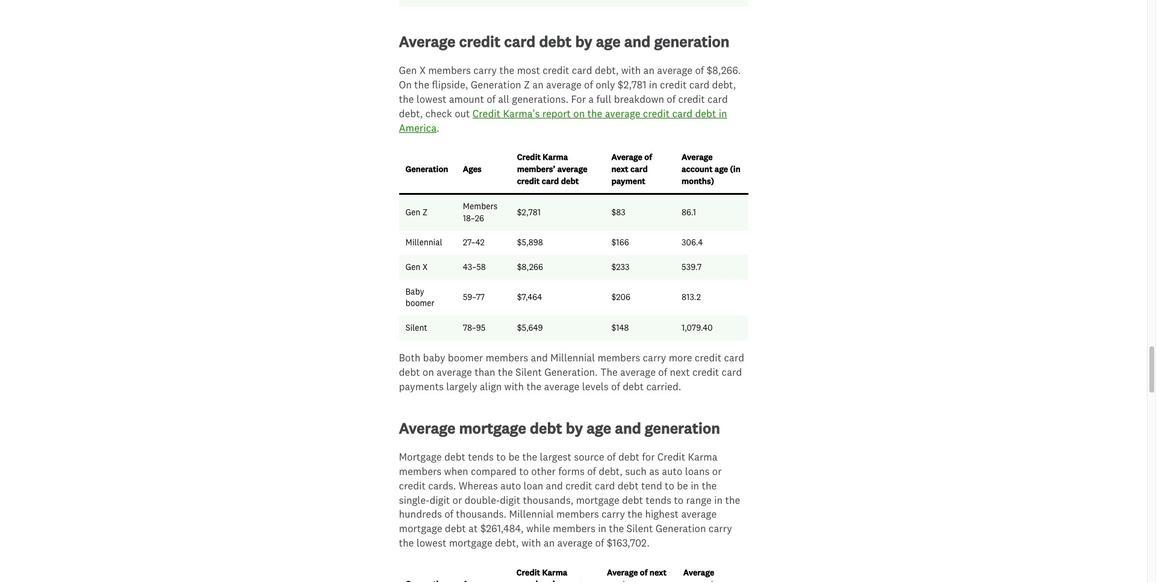 Task type: describe. For each thing, give the bounding box(es) containing it.
members down the mortgage
[[399, 466, 442, 478]]

both baby boomer members and millennial members carry more credit card debt on average than the silent generation. the average of next credit card payments largely align with the average levels of debt carried.
[[399, 352, 744, 393]]

debt left at
[[445, 523, 466, 536]]

to left range
[[674, 494, 684, 507]]

the up range
[[702, 480, 717, 493]]

ages
[[463, 164, 482, 175]]

debt up when
[[444, 451, 466, 464]]

the up other
[[522, 451, 537, 464]]

to up loan
[[519, 466, 529, 478]]

1 horizontal spatial auto
[[662, 466, 683, 478]]

average account age (in months)
[[682, 152, 741, 186]]

credit for credit karma members' average credit card debt
[[517, 152, 541, 163]]

gen x
[[406, 262, 428, 273]]

gen for gen x members carry the most credit card debt, with an average of $8,266. on the flipside, generation z an average of only $2,781 in credit card debt, the lowest amount of all generations. for a full breakdown of credit card debt, check out
[[399, 64, 417, 77]]

such
[[625, 466, 647, 478]]

payment
[[612, 176, 646, 186]]

86.1
[[682, 207, 696, 218]]

0 horizontal spatial $2,781
[[517, 207, 541, 218]]

credit karma members' averag
[[517, 568, 587, 583]]

of right hundreds at left bottom
[[445, 509, 454, 521]]

debt down "both"
[[399, 366, 420, 379]]

debt up largest
[[530, 419, 562, 438]]

align
[[480, 381, 502, 393]]

$5,649
[[517, 323, 543, 334]]

an inside mortgage debt tends to be the largest source of debt for credit karma members when compared to other forms of debt, such as auto loans or credit cards. whereas auto loan and credit card debt tend to be in the single-digit or double-digit thousands, mortgage debt tends to range in the hundreds of thousands. millennial members carry the highest average mortgage debt at $261,484, while members in the silent generation carry the lowest mortgage debt, with an average of $163,702.
[[544, 537, 555, 550]]

months)
[[682, 176, 714, 186]]

on inside credit karma's report on the average credit card debt in america
[[574, 107, 585, 120]]

account for average account ag
[[683, 580, 714, 583]]

0 vertical spatial silent
[[406, 323, 427, 334]]

2 vertical spatial age
[[587, 419, 611, 438]]

america
[[399, 121, 437, 134]]

the right range
[[725, 494, 740, 507]]

karma for average of next mortgag
[[542, 568, 568, 579]]

1 vertical spatial auto
[[501, 480, 521, 493]]

$8,266.
[[707, 64, 741, 77]]

$8,266
[[517, 262, 543, 273]]

debt, up only
[[595, 64, 619, 77]]

generation.
[[545, 366, 598, 379]]

59–77
[[463, 292, 485, 303]]

highest
[[645, 509, 679, 521]]

0 vertical spatial generation
[[654, 32, 730, 51]]

a
[[589, 93, 594, 105]]

x for gen x members carry the most credit card debt, with an average of $8,266. on the flipside, generation z an average of only $2,781 in credit card debt, the lowest amount of all generations. for a full breakdown of credit card debt, check out
[[420, 64, 426, 77]]

hundreds
[[399, 509, 442, 521]]

mortgage
[[399, 451, 442, 464]]

at
[[469, 523, 478, 536]]

card inside credit karma members' average credit card debt
[[542, 176, 559, 186]]

debt down such
[[618, 480, 639, 493]]

members inside gen x members carry the most credit card debt, with an average of $8,266. on the flipside, generation z an average of only $2,781 in credit card debt, the lowest amount of all generations. for a full breakdown of credit card debt, check out
[[428, 64, 471, 77]]

credit inside credit karma members' average credit card debt
[[517, 176, 540, 186]]

average inside credit karma members' average credit card debt
[[557, 164, 588, 175]]

flipside,
[[432, 78, 468, 91]]

$166
[[612, 238, 629, 248]]

the left the most
[[500, 64, 515, 77]]

next for average of next mortgag
[[650, 568, 667, 579]]

average up credit karma members' averag
[[557, 537, 593, 550]]

gen z
[[406, 207, 428, 218]]

members right while
[[553, 523, 596, 536]]

average up largely
[[437, 366, 472, 379]]

18–26
[[463, 213, 484, 224]]

average down generation.
[[544, 381, 580, 393]]

the inside credit karma's report on the average credit card debt in america
[[588, 107, 603, 120]]

debt, down "$8,266." in the right of the page
[[712, 78, 736, 91]]

more
[[669, 352, 692, 365]]

tend
[[641, 480, 662, 493]]

of down 'source'
[[587, 466, 596, 478]]

with inside both baby boomer members and millennial members carry more credit card debt on average than the silent generation. the average of next credit card payments largely align with the average levels of debt carried.
[[504, 381, 524, 393]]

silent inside both baby boomer members and millennial members carry more credit card debt on average than the silent generation. the average of next credit card payments largely align with the average levels of debt carried.
[[516, 366, 542, 379]]

card inside credit karma's report on the average credit card debt in america
[[672, 107, 693, 120]]

of left "$8,266." in the right of the page
[[695, 64, 704, 77]]

$233
[[612, 262, 630, 273]]

the
[[601, 366, 618, 379]]

$5,898
[[517, 238, 543, 248]]

with inside mortgage debt tends to be the largest source of debt for credit karma members when compared to other forms of debt, such as auto loans or credit cards. whereas auto loan and credit card debt tend to be in the single-digit or double-digit thousands, mortgage debt tends to range in the hundreds of thousands. millennial members carry the highest average mortgage debt at $261,484, while members in the silent generation carry the lowest mortgage debt, with an average of $163,702.
[[522, 537, 541, 550]]

baby
[[423, 352, 445, 365]]

and up breakdown
[[624, 32, 651, 51]]

$7,464
[[517, 292, 542, 303]]

of up a
[[584, 78, 593, 91]]

credit karma members' average credit card debt
[[517, 152, 588, 186]]

gen for gen z
[[406, 207, 420, 218]]

source
[[574, 451, 604, 464]]

largest
[[540, 451, 572, 464]]

78–95
[[463, 323, 486, 334]]

thousands.
[[456, 509, 507, 521]]

(in
[[730, 164, 741, 175]]

members 18–26
[[463, 201, 498, 224]]

and inside both baby boomer members and millennial members carry more credit card debt on average than the silent generation. the average of next credit card payments largely align with the average levels of debt carried.
[[531, 352, 548, 365]]

the right than at the left of the page
[[498, 366, 513, 379]]

carry down range
[[709, 523, 732, 536]]

the left highest
[[628, 509, 643, 521]]

generation inside gen x members carry the most credit card debt, with an average of $8,266. on the flipside, generation z an average of only $2,781 in credit card debt, the lowest amount of all generations. for a full breakdown of credit card debt, check out
[[471, 78, 521, 91]]

on inside both baby boomer members and millennial members carry more credit card debt on average than the silent generation. the average of next credit card payments largely align with the average levels of debt carried.
[[423, 366, 434, 379]]

average for average of next card payment
[[612, 152, 643, 163]]

other
[[531, 466, 556, 478]]

credit karma's report on the average credit card debt in america link
[[399, 107, 727, 134]]

average of next mortgag
[[607, 568, 667, 583]]

cards.
[[428, 480, 456, 493]]

and inside mortgage debt tends to be the largest source of debt for credit karma members when compared to other forms of debt, such as auto loans or credit cards. whereas auto loan and credit card debt tend to be in the single-digit or double-digit thousands, mortgage debt tends to range in the hundreds of thousands. millennial members carry the highest average mortgage debt at $261,484, while members in the silent generation carry the lowest mortgage debt, with an average of $163,702.
[[546, 480, 563, 493]]

for
[[571, 93, 586, 105]]

carry up $163,702.
[[602, 509, 625, 521]]

the down on at the top left of the page
[[399, 93, 414, 105]]

account for average account age (in months)
[[682, 164, 713, 175]]

.
[[437, 121, 439, 134]]

lowest inside gen x members carry the most credit card debt, with an average of $8,266. on the flipside, generation z an average of only $2,781 in credit card debt, the lowest amount of all generations. for a full breakdown of credit card debt, check out
[[417, 93, 447, 105]]

carried.
[[647, 381, 682, 393]]

baby
[[406, 286, 424, 297]]

members down thousands,
[[556, 509, 599, 521]]

members' for credit karma members' average credit card debt
[[517, 164, 556, 175]]

credit karma's report on the average credit card debt in america
[[399, 107, 727, 134]]

as
[[649, 466, 659, 478]]

only
[[596, 78, 615, 91]]

average for average account age (in months)
[[682, 152, 713, 163]]

debt up the most
[[539, 32, 572, 51]]

$148
[[612, 323, 629, 334]]

gen for gen x
[[406, 262, 420, 273]]

debt up such
[[619, 451, 640, 464]]

of right 'source'
[[607, 451, 616, 464]]

the right on at the top left of the page
[[414, 78, 429, 91]]

card inside average of next card payment
[[631, 164, 648, 175]]

of up carried.
[[658, 366, 667, 379]]

average of next card payment
[[612, 152, 652, 186]]

to right tend
[[665, 480, 674, 493]]

all
[[498, 93, 510, 105]]

in inside gen x members carry the most credit card debt, with an average of $8,266. on the flipside, generation z an average of only $2,781 in credit card debt, the lowest amount of all generations. for a full breakdown of credit card debt, check out
[[649, 78, 658, 91]]

0 vertical spatial boomer
[[406, 298, 435, 309]]

average account ag
[[683, 568, 730, 583]]

out
[[455, 107, 470, 120]]

average for average mortgage debt by age and generation
[[399, 419, 456, 438]]

forms
[[558, 466, 585, 478]]

mortgage debt tends to be the largest source of debt for credit karma members when compared to other forms of debt, such as auto loans or credit cards. whereas auto loan and credit card debt tend to be in the single-digit or double-digit thousands, mortgage debt tends to range in the hundreds of thousands. millennial members carry the highest average mortgage debt at $261,484, while members in the silent generation carry the lowest mortgage debt, with an average of $163,702.
[[399, 451, 740, 550]]

1 vertical spatial be
[[677, 480, 688, 493]]

the right the align
[[527, 381, 542, 393]]

306.4
[[682, 238, 703, 248]]

on
[[399, 78, 412, 91]]

full
[[597, 93, 612, 105]]

loans
[[685, 466, 710, 478]]

members
[[463, 201, 498, 212]]



Task type: locate. For each thing, give the bounding box(es) containing it.
1 vertical spatial on
[[423, 366, 434, 379]]

for
[[642, 451, 655, 464]]

average
[[399, 32, 456, 51], [612, 152, 643, 163], [682, 152, 713, 163], [399, 419, 456, 438], [607, 568, 638, 579], [683, 568, 714, 579]]

1 horizontal spatial be
[[677, 480, 688, 493]]

credit inside credit karma's report on the average credit card debt in america
[[643, 107, 670, 120]]

millennial up generation.
[[551, 352, 595, 365]]

of inside average of next card payment
[[645, 152, 652, 163]]

and
[[624, 32, 651, 51], [531, 352, 548, 365], [615, 419, 641, 438], [546, 480, 563, 493]]

members' down while
[[517, 580, 555, 583]]

credit
[[473, 107, 501, 120], [517, 152, 541, 163], [658, 451, 685, 464], [517, 568, 540, 579]]

0 vertical spatial next
[[612, 164, 629, 175]]

813.2
[[682, 292, 701, 303]]

average up breakdown
[[657, 64, 693, 77]]

when
[[444, 466, 468, 478]]

0 vertical spatial tends
[[468, 451, 494, 464]]

0 vertical spatial z
[[524, 78, 530, 91]]

credit for credit karma members' averag
[[517, 568, 540, 579]]

lowest inside mortgage debt tends to be the largest source of debt for credit karma members when compared to other forms of debt, such as auto loans or credit cards. whereas auto loan and credit card debt tend to be in the single-digit or double-digit thousands, mortgage debt tends to range in the hundreds of thousands. millennial members carry the highest average mortgage debt at $261,484, while members in the silent generation carry the lowest mortgage debt, with an average of $163,702.
[[417, 537, 447, 550]]

z left 18–26
[[423, 207, 428, 218]]

while
[[526, 523, 550, 536]]

auto
[[662, 466, 683, 478], [501, 480, 521, 493]]

silent inside mortgage debt tends to be the largest source of debt for credit karma members when compared to other forms of debt, such as auto loans or credit cards. whereas auto loan and credit card debt tend to be in the single-digit or double-digit thousands, mortgage debt tends to range in the hundreds of thousands. millennial members carry the highest average mortgage debt at $261,484, while members in the silent generation carry the lowest mortgage debt, with an average of $163,702.
[[627, 523, 653, 536]]

1 vertical spatial millennial
[[551, 352, 595, 365]]

2 vertical spatial millennial
[[509, 509, 554, 521]]

age up 'source'
[[587, 419, 611, 438]]

to up compared
[[496, 451, 506, 464]]

card inside mortgage debt tends to be the largest source of debt for credit karma members when compared to other forms of debt, such as auto loans or credit cards. whereas auto loan and credit card debt tend to be in the single-digit or double-digit thousands, mortgage debt tends to range in the hundreds of thousands. millennial members carry the highest average mortgage debt at $261,484, while members in the silent generation carry the lowest mortgage debt, with an average of $163,702.
[[595, 480, 615, 493]]

than
[[475, 366, 495, 379]]

be up compared
[[509, 451, 520, 464]]

0 vertical spatial generation
[[471, 78, 521, 91]]

members up than at the left of the page
[[486, 352, 528, 365]]

1 digit from the left
[[430, 494, 450, 507]]

of left the all
[[487, 93, 496, 105]]

1 vertical spatial account
[[683, 580, 714, 583]]

1 vertical spatial next
[[670, 366, 690, 379]]

generation
[[471, 78, 521, 91], [406, 164, 448, 175], [656, 523, 706, 536]]

x up check
[[420, 64, 426, 77]]

average for average credit card debt by age and generation
[[399, 32, 456, 51]]

z
[[524, 78, 530, 91], [423, 207, 428, 218]]

average inside average of next mortgag
[[607, 568, 638, 579]]

43–58
[[463, 262, 486, 273]]

mortgage down hundreds at left bottom
[[399, 523, 442, 536]]

x
[[420, 64, 426, 77], [423, 262, 428, 273]]

debt, up america
[[399, 107, 423, 120]]

x up baby
[[423, 262, 428, 273]]

0 vertical spatial be
[[509, 451, 520, 464]]

2 vertical spatial generation
[[656, 523, 706, 536]]

2 vertical spatial an
[[544, 537, 555, 550]]

the
[[500, 64, 515, 77], [414, 78, 429, 91], [399, 93, 414, 105], [588, 107, 603, 120], [498, 366, 513, 379], [527, 381, 542, 393], [522, 451, 537, 464], [702, 480, 717, 493], [725, 494, 740, 507], [628, 509, 643, 521], [609, 523, 624, 536], [399, 537, 414, 550]]

next down more
[[670, 366, 690, 379]]

on down for
[[574, 107, 585, 120]]

by
[[575, 32, 593, 51], [566, 419, 583, 438]]

0 horizontal spatial auto
[[501, 480, 521, 493]]

members' down credit karma's report on the average credit card debt in america
[[517, 164, 556, 175]]

0 vertical spatial auto
[[662, 466, 683, 478]]

0 horizontal spatial or
[[453, 494, 462, 507]]

0 vertical spatial lowest
[[417, 93, 447, 105]]

karma up the loans
[[688, 451, 718, 464]]

gen up on at the top left of the page
[[399, 64, 417, 77]]

1 horizontal spatial or
[[712, 466, 722, 478]]

0 horizontal spatial silent
[[406, 323, 427, 334]]

millennial inside both baby boomer members and millennial members carry more credit card debt on average than the silent generation. the average of next credit card payments largely align with the average levels of debt carried.
[[551, 352, 595, 365]]

silent
[[406, 323, 427, 334], [516, 366, 542, 379], [627, 523, 653, 536]]

carry inside gen x members carry the most credit card debt, with an average of $8,266. on the flipside, generation z an average of only $2,781 in credit card debt, the lowest amount of all generations. for a full breakdown of credit card debt, check out
[[474, 64, 497, 77]]

0 vertical spatial millennial
[[406, 238, 442, 248]]

members' inside credit karma members' average credit card debt
[[517, 164, 556, 175]]

by up gen x members carry the most credit card debt, with an average of $8,266. on the flipside, generation z an average of only $2,781 in credit card debt, the lowest amount of all generations. for a full breakdown of credit card debt, check out
[[575, 32, 593, 51]]

z down the most
[[524, 78, 530, 91]]

average for average of next mortgag
[[607, 568, 638, 579]]

average inside credit karma's report on the average credit card debt in america
[[605, 107, 641, 120]]

average up for
[[546, 78, 582, 91]]

debt down tend
[[622, 494, 643, 507]]

0 vertical spatial age
[[596, 32, 621, 51]]

mortgage down "forms"
[[576, 494, 620, 507]]

1 vertical spatial with
[[504, 381, 524, 393]]

in inside credit karma's report on the average credit card debt in america
[[719, 107, 727, 120]]

members' for credit karma members' averag
[[517, 580, 555, 583]]

0 horizontal spatial generation
[[406, 164, 448, 175]]

carry up amount in the left of the page
[[474, 64, 497, 77]]

generation inside mortgage debt tends to be the largest source of debt for credit karma members when compared to other forms of debt, such as auto loans or credit cards. whereas auto loan and credit card debt tend to be in the single-digit or double-digit thousands, mortgage debt tends to range in the hundreds of thousands. millennial members carry the highest average mortgage debt at $261,484, while members in the silent generation carry the lowest mortgage debt, with an average of $163,702.
[[656, 523, 706, 536]]

2 horizontal spatial next
[[670, 366, 690, 379]]

average
[[657, 64, 693, 77], [546, 78, 582, 91], [605, 107, 641, 120], [557, 164, 588, 175], [437, 366, 472, 379], [620, 366, 656, 379], [544, 381, 580, 393], [681, 509, 717, 521], [557, 537, 593, 550]]

check
[[426, 107, 452, 120]]

whereas
[[459, 480, 498, 493]]

gen x members carry the most credit card debt, with an average of $8,266. on the flipside, generation z an average of only $2,781 in credit card debt, the lowest amount of all generations. for a full breakdown of credit card debt, check out
[[399, 64, 741, 120]]

1 horizontal spatial $2,781
[[618, 78, 647, 91]]

of inside average of next mortgag
[[640, 568, 648, 579]]

1 vertical spatial an
[[533, 78, 544, 91]]

1 horizontal spatial silent
[[516, 366, 542, 379]]

1 vertical spatial z
[[423, 207, 428, 218]]

the up $163,702.
[[609, 523, 624, 536]]

generations.
[[512, 93, 569, 105]]

double-
[[465, 494, 500, 507]]

$83
[[612, 207, 626, 218]]

with down while
[[522, 537, 541, 550]]

2 vertical spatial next
[[650, 568, 667, 579]]

of
[[695, 64, 704, 77], [584, 78, 593, 91], [487, 93, 496, 105], [667, 93, 676, 105], [645, 152, 652, 163], [658, 366, 667, 379], [611, 381, 620, 393], [607, 451, 616, 464], [587, 466, 596, 478], [445, 509, 454, 521], [595, 537, 604, 550], [640, 568, 648, 579]]

0 vertical spatial members'
[[517, 164, 556, 175]]

karma inside mortgage debt tends to be the largest source of debt for credit karma members when compared to other forms of debt, such as auto loans or credit cards. whereas auto loan and credit card debt tend to be in the single-digit or double-digit thousands, mortgage debt tends to range in the hundreds of thousands. millennial members carry the highest average mortgage debt at $261,484, while members in the silent generation carry the lowest mortgage debt, with an average of $163,702.
[[688, 451, 718, 464]]

1 horizontal spatial digit
[[500, 494, 520, 507]]

or down cards.
[[453, 494, 462, 507]]

2 vertical spatial silent
[[627, 523, 653, 536]]

0 vertical spatial $2,781
[[618, 78, 647, 91]]

2 vertical spatial karma
[[542, 568, 568, 579]]

1 horizontal spatial generation
[[471, 78, 521, 91]]

of left $163,702.
[[595, 537, 604, 550]]

0 vertical spatial with
[[621, 64, 641, 77]]

and down $5,649 at the bottom of the page
[[531, 352, 548, 365]]

members
[[428, 64, 471, 77], [486, 352, 528, 365], [598, 352, 640, 365], [399, 466, 442, 478], [556, 509, 599, 521], [553, 523, 596, 536]]

karma
[[543, 152, 568, 163], [688, 451, 718, 464], [542, 568, 568, 579]]

compared
[[471, 466, 517, 478]]

0 vertical spatial on
[[574, 107, 585, 120]]

0 horizontal spatial next
[[612, 164, 629, 175]]

baby boomer
[[406, 286, 435, 309]]

an down while
[[544, 537, 555, 550]]

$261,484,
[[480, 523, 524, 536]]

digit down cards.
[[430, 494, 450, 507]]

$2,781 up $5,898
[[517, 207, 541, 218]]

payments
[[399, 381, 444, 393]]

age up only
[[596, 32, 621, 51]]

amount
[[449, 93, 484, 105]]

breakdown
[[614, 93, 664, 105]]

0 horizontal spatial boomer
[[406, 298, 435, 309]]

0 vertical spatial by
[[575, 32, 593, 51]]

to
[[496, 451, 506, 464], [519, 466, 529, 478], [665, 480, 674, 493], [674, 494, 684, 507]]

carry
[[474, 64, 497, 77], [643, 352, 666, 365], [602, 509, 625, 521], [709, 523, 732, 536]]

silent down 'baby boomer'
[[406, 323, 427, 334]]

auto down compared
[[501, 480, 521, 493]]

silent up $163,702.
[[627, 523, 653, 536]]

generation up "$8,266." in the right of the page
[[654, 32, 730, 51]]

1 vertical spatial tends
[[646, 494, 672, 507]]

next inside average of next card payment
[[612, 164, 629, 175]]

loan
[[524, 480, 543, 493]]

gen up gen x
[[406, 207, 420, 218]]

$2,781 inside gen x members carry the most credit card debt, with an average of $8,266. on the flipside, generation z an average of only $2,781 in credit card debt, the lowest amount of all generations. for a full breakdown of credit card debt, check out
[[618, 78, 647, 91]]

1 vertical spatial x
[[423, 262, 428, 273]]

0 horizontal spatial tends
[[468, 451, 494, 464]]

karma for average of next card payment
[[543, 152, 568, 163]]

27–42
[[463, 238, 485, 248]]

on down baby
[[423, 366, 434, 379]]

debt inside credit karma members' average credit card debt
[[561, 176, 579, 186]]

1 horizontal spatial tends
[[646, 494, 672, 507]]

1 vertical spatial generation
[[406, 164, 448, 175]]

of right breakdown
[[667, 93, 676, 105]]

auto right as
[[662, 466, 683, 478]]

$2,781
[[618, 78, 647, 91], [517, 207, 541, 218]]

average right the
[[620, 366, 656, 379]]

credit inside mortgage debt tends to be the largest source of debt for credit karma members when compared to other forms of debt, such as auto loans or credit cards. whereas auto loan and credit card debt tend to be in the single-digit or double-digit thousands, mortgage debt tends to range in the hundreds of thousands. millennial members carry the highest average mortgage debt at $261,484, while members in the silent generation carry the lowest mortgage debt, with an average of $163,702.
[[658, 451, 685, 464]]

2 digit from the left
[[500, 494, 520, 507]]

gen inside gen x members carry the most credit card debt, with an average of $8,266. on the flipside, generation z an average of only $2,781 in credit card debt, the lowest amount of all generations. for a full breakdown of credit card debt, check out
[[399, 64, 417, 77]]

credit down "karma's"
[[517, 152, 541, 163]]

credit inside credit karma members' average credit card debt
[[517, 152, 541, 163]]

lowest up check
[[417, 93, 447, 105]]

an
[[644, 64, 655, 77], [533, 78, 544, 91], [544, 537, 555, 550]]

debt inside credit karma's report on the average credit card debt in america
[[695, 107, 716, 120]]

next for average of next card payment
[[612, 164, 629, 175]]

debt left 'payment'
[[561, 176, 579, 186]]

z inside gen x members carry the most credit card debt, with an average of $8,266. on the flipside, generation z an average of only $2,781 in credit card debt, the lowest amount of all generations. for a full breakdown of credit card debt, check out
[[524, 78, 530, 91]]

millennial inside mortgage debt tends to be the largest source of debt for credit karma members when compared to other forms of debt, such as auto loans or credit cards. whereas auto loan and credit card debt tend to be in the single-digit or double-digit thousands, mortgage debt tends to range in the hundreds of thousands. millennial members carry the highest average mortgage debt at $261,484, while members in the silent generation carry the lowest mortgage debt, with an average of $163,702.
[[509, 509, 554, 521]]

age inside the average account age (in months)
[[715, 164, 728, 175]]

the down a
[[588, 107, 603, 120]]

2 horizontal spatial silent
[[627, 523, 653, 536]]

1 horizontal spatial on
[[574, 107, 585, 120]]

gen up baby
[[406, 262, 420, 273]]

0 vertical spatial an
[[644, 64, 655, 77]]

mortgage down the align
[[459, 419, 526, 438]]

single-
[[399, 494, 430, 507]]

1 vertical spatial or
[[453, 494, 462, 507]]

of down the
[[611, 381, 620, 393]]

debt, left such
[[599, 466, 623, 478]]

0 vertical spatial account
[[682, 164, 713, 175]]

1 vertical spatial silent
[[516, 366, 542, 379]]

and up thousands,
[[546, 480, 563, 493]]

boomer down baby
[[406, 298, 435, 309]]

0 horizontal spatial on
[[423, 366, 434, 379]]

largely
[[446, 381, 477, 393]]

0 horizontal spatial be
[[509, 451, 520, 464]]

account inside the average account age (in months)
[[682, 164, 713, 175]]

average down range
[[681, 509, 717, 521]]

most
[[517, 64, 540, 77]]

tends up compared
[[468, 451, 494, 464]]

be down the loans
[[677, 480, 688, 493]]

next down $163,702.
[[650, 568, 667, 579]]

thousands,
[[523, 494, 574, 507]]

lowest down hundreds at left bottom
[[417, 537, 447, 550]]

boomer inside both baby boomer members and millennial members carry more credit card debt on average than the silent generation. the average of next credit card payments largely align with the average levels of debt carried.
[[448, 352, 483, 365]]

$163,702.
[[607, 537, 650, 550]]

average inside average of next card payment
[[612, 152, 643, 163]]

x inside gen x members carry the most credit card debt, with an average of $8,266. on the flipside, generation z an average of only $2,781 in credit card debt, the lowest amount of all generations. for a full breakdown of credit card debt, check out
[[420, 64, 426, 77]]

on
[[574, 107, 585, 120], [423, 366, 434, 379]]

karma's
[[503, 107, 540, 120]]

range
[[686, 494, 712, 507]]

generation up the all
[[471, 78, 521, 91]]

average credit card debt by age and generation
[[399, 32, 730, 51]]

karma inside credit karma members' averag
[[542, 568, 568, 579]]

1 vertical spatial age
[[715, 164, 728, 175]]

average mortgage debt by age and generation
[[399, 419, 720, 438]]

credit inside credit karma's report on the average credit card debt in america
[[473, 107, 501, 120]]

credit inside credit karma members' averag
[[517, 568, 540, 579]]

0 horizontal spatial z
[[423, 207, 428, 218]]

account inside 'average account ag'
[[683, 580, 714, 583]]

or
[[712, 466, 722, 478], [453, 494, 462, 507]]

average inside the average account age (in months)
[[682, 152, 713, 163]]

1 vertical spatial karma
[[688, 451, 718, 464]]

with right the align
[[504, 381, 524, 393]]

carry inside both baby boomer members and millennial members carry more credit card debt on average than the silent generation. the average of next credit card payments largely align with the average levels of debt carried.
[[643, 352, 666, 365]]

an up generations.
[[533, 78, 544, 91]]

next inside both baby boomer members and millennial members carry more credit card debt on average than the silent generation. the average of next credit card payments largely align with the average levels of debt carried.
[[670, 366, 690, 379]]

1 vertical spatial gen
[[406, 207, 420, 218]]

with
[[621, 64, 641, 77], [504, 381, 524, 393], [522, 537, 541, 550]]

1 vertical spatial lowest
[[417, 537, 447, 550]]

debt left carried.
[[623, 381, 644, 393]]

next inside average of next mortgag
[[650, 568, 667, 579]]

debt down "$8,266." in the right of the page
[[695, 107, 716, 120]]

2 vertical spatial with
[[522, 537, 541, 550]]

539.7
[[682, 262, 702, 273]]

karma inside credit karma members' average credit card debt
[[543, 152, 568, 163]]

and up such
[[615, 419, 641, 438]]

generation down highest
[[656, 523, 706, 536]]

next up 'payment'
[[612, 164, 629, 175]]

0 vertical spatial or
[[712, 466, 722, 478]]

mortgage down at
[[449, 537, 492, 550]]

of up 'payment'
[[645, 152, 652, 163]]

millennial
[[406, 238, 442, 248], [551, 352, 595, 365], [509, 509, 554, 521]]

debt,
[[595, 64, 619, 77], [712, 78, 736, 91], [399, 107, 423, 120], [599, 466, 623, 478], [495, 537, 519, 550]]

both
[[399, 352, 421, 365]]

0 vertical spatial karma
[[543, 152, 568, 163]]

with inside gen x members carry the most credit card debt, with an average of $8,266. on the flipside, generation z an average of only $2,781 in credit card debt, the lowest amount of all generations. for a full breakdown of credit card debt, check out
[[621, 64, 641, 77]]

carry left more
[[643, 352, 666, 365]]

0 vertical spatial x
[[420, 64, 426, 77]]

1 horizontal spatial boomer
[[448, 352, 483, 365]]

the down hundreds at left bottom
[[399, 537, 414, 550]]

average down breakdown
[[605, 107, 641, 120]]

levels
[[582, 381, 609, 393]]

2 vertical spatial gen
[[406, 262, 420, 273]]

0 horizontal spatial digit
[[430, 494, 450, 507]]

members' inside credit karma members' averag
[[517, 580, 555, 583]]

report
[[543, 107, 571, 120]]

generation up for
[[645, 419, 720, 438]]

credit down while
[[517, 568, 540, 579]]

1 horizontal spatial next
[[650, 568, 667, 579]]

1 vertical spatial generation
[[645, 419, 720, 438]]

boomer up than at the left of the page
[[448, 352, 483, 365]]

1 vertical spatial boomer
[[448, 352, 483, 365]]

gen
[[399, 64, 417, 77], [406, 207, 420, 218], [406, 262, 420, 273]]

generation
[[654, 32, 730, 51], [645, 419, 720, 438]]

2 horizontal spatial generation
[[656, 523, 706, 536]]

debt, down $261,484,
[[495, 537, 519, 550]]

average for average account ag
[[683, 568, 714, 579]]

1 lowest from the top
[[417, 93, 447, 105]]

$206
[[612, 292, 631, 303]]

1 vertical spatial members'
[[517, 580, 555, 583]]

1 vertical spatial $2,781
[[517, 207, 541, 218]]

or right the loans
[[712, 466, 722, 478]]

average inside 'average account ag'
[[683, 568, 714, 579]]

1 vertical spatial by
[[566, 419, 583, 438]]

members up the
[[598, 352, 640, 365]]

2 lowest from the top
[[417, 537, 447, 550]]

next
[[612, 164, 629, 175], [670, 366, 690, 379], [650, 568, 667, 579]]

credit for credit karma's report on the average credit card debt in america
[[473, 107, 501, 120]]

x for gen x
[[423, 262, 428, 273]]

1,079.40
[[682, 323, 713, 334]]

0 vertical spatial gen
[[399, 64, 417, 77]]

be
[[509, 451, 520, 464], [677, 480, 688, 493]]

1 horizontal spatial z
[[524, 78, 530, 91]]



Task type: vqa. For each thing, say whether or not it's contained in the screenshot.
"own"
no



